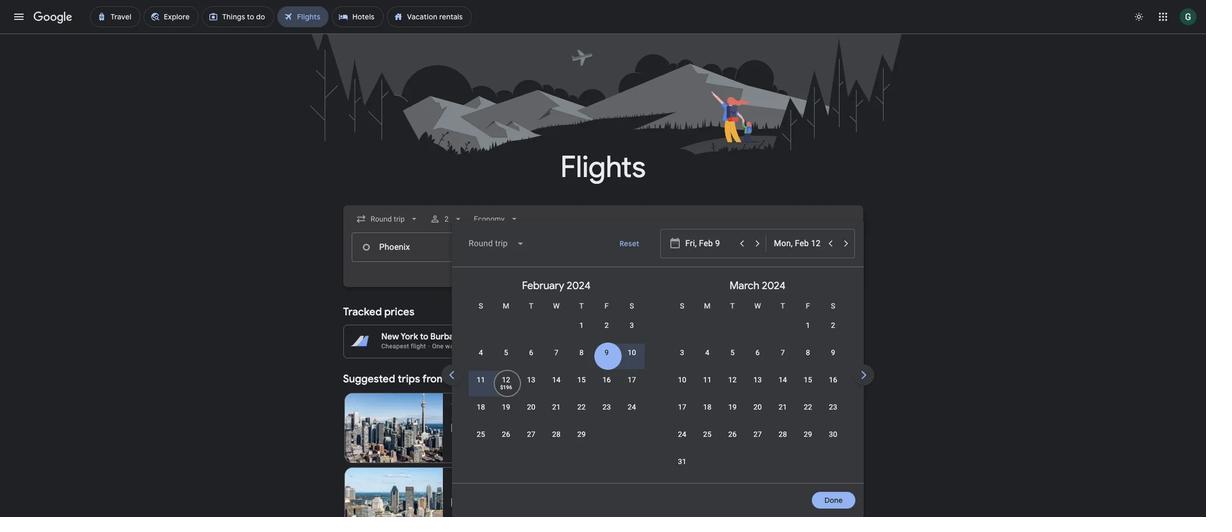 Task type: locate. For each thing, give the bounding box(es) containing it.
0 horizontal spatial 1 button
[[569, 320, 594, 346]]

1 horizontal spatial way
[[620, 343, 632, 350]]

thu, feb 1 element
[[580, 320, 584, 331]]

one for vancouver to new york
[[759, 343, 771, 350]]

16 right fri, mar 15 element
[[829, 376, 838, 384]]

3 to from the left
[[775, 332, 783, 342]]

17 button up sun, mar 24 element
[[670, 402, 695, 427]]

tue, feb 20 element
[[527, 402, 536, 413]]

0 horizontal spatial 15
[[577, 376, 586, 384]]

s left all on the right of page
[[831, 302, 836, 310]]

22
[[577, 403, 586, 412], [804, 403, 812, 412]]

1 11 from the left
[[477, 376, 485, 384]]

way down vancouver to new york
[[772, 343, 784, 350]]

1 button
[[569, 320, 594, 346], [796, 320, 821, 346]]

sat, mar 16 element
[[829, 375, 838, 385]]

35
[[514, 424, 522, 433]]

sun, mar 24 element
[[678, 429, 687, 440]]

1 horizontal spatial 13
[[754, 376, 762, 384]]

22 button
[[569, 402, 594, 427], [796, 402, 821, 427]]

1 27 button from the left
[[519, 429, 544, 455]]

1 m from the left
[[503, 302, 509, 310]]

1 horizontal spatial 19 button
[[720, 402, 745, 427]]

27
[[527, 430, 536, 439], [754, 430, 762, 439]]

26 button inside february 2024 "row group"
[[494, 429, 519, 455]]

27 for tue, feb 27 element
[[527, 430, 536, 439]]

cheapest for miami
[[556, 343, 584, 350]]

7 for wed, feb 7 element
[[554, 349, 559, 357]]

1 horizontal spatial 7 button
[[770, 348, 796, 373]]

1 horizontal spatial 23
[[829, 403, 838, 412]]

mon, mar 11 element
[[703, 375, 712, 385]]

wed, mar 20 element
[[754, 402, 762, 413]]

row containing 4
[[468, 343, 645, 373]]

2 horizontal spatial to
[[775, 332, 783, 342]]

9
[[605, 349, 609, 357], [831, 349, 835, 357]]

0 horizontal spatial 8
[[580, 349, 584, 357]]

16 button up fri, feb 23 "element"
[[594, 375, 619, 400]]

0 vertical spatial jan
[[452, 414, 464, 422]]

24 for sun, mar 24 element
[[678, 430, 687, 439]]

0 horizontal spatial 19 button
[[494, 402, 519, 427]]

2 28 from the left
[[779, 430, 787, 439]]

19 inside february 2024 "row group"
[[502, 403, 510, 412]]

1 15 button from the left
[[569, 375, 594, 400]]

nonstop
[[464, 424, 493, 433]]

1 horizontal spatial 1
[[806, 321, 810, 330]]

3 one from the left
[[759, 343, 771, 350]]

26 button down 6,
[[494, 429, 519, 455]]

1 vertical spatial 24 button
[[670, 429, 695, 455]]

2 15 from the left
[[804, 376, 812, 384]]

0 horizontal spatial vancouver
[[448, 373, 500, 386]]

2 jan from the top
[[452, 488, 464, 497]]

1 button for february 2024
[[569, 320, 594, 346]]

23 button up 30
[[821, 402, 846, 427]]

0 horizontal spatial 3 button
[[619, 320, 645, 346]]

1 horizontal spatial m
[[704, 302, 711, 310]]

main menu image
[[13, 10, 25, 23]]

1 horizontal spatial one way
[[607, 343, 632, 350]]

1 horizontal spatial angeles
[[653, 332, 685, 342]]

one
[[432, 343, 444, 350], [607, 343, 618, 350], [759, 343, 771, 350]]

22 for the fri, mar 22 element
[[804, 403, 812, 412]]

1 one way from the left
[[432, 343, 457, 350]]

11 inside march 2024 row group
[[703, 376, 712, 384]]

20 right tue, mar 19 element
[[754, 403, 762, 412]]

7 inside march 2024 row group
[[781, 349, 785, 357]]

18 up 29 – feb
[[477, 403, 485, 412]]

13 inside february 2024 "row group"
[[527, 376, 536, 384]]

13 for tue, feb 13 element
[[527, 376, 536, 384]]

one way
[[432, 343, 457, 350], [607, 343, 632, 350], [759, 343, 784, 350]]

8 right thu, mar 7 element
[[806, 349, 810, 357]]

2 22 from the left
[[804, 403, 812, 412]]

1 22 from the left
[[577, 403, 586, 412]]

4 button up mon, mar 11 element
[[695, 348, 720, 373]]

f inside "row group"
[[605, 302, 609, 310]]

to up thu, mar 7 element
[[775, 332, 783, 342]]

None field
[[352, 210, 424, 229], [470, 210, 524, 229], [460, 231, 533, 256], [352, 210, 424, 229], [470, 210, 524, 229], [460, 231, 533, 256]]

1 cheapest from the left
[[381, 343, 409, 350]]

18 inside february 2024 "row group"
[[477, 403, 485, 412]]

15 for thu, feb 15 element
[[577, 376, 586, 384]]

20 inside row group
[[754, 403, 762, 412]]

1 19 from the left
[[502, 403, 510, 412]]

wed, feb 21 element
[[552, 402, 561, 413]]

2 5 from the left
[[731, 349, 735, 357]]

1 horizontal spatial 2 button
[[821, 320, 846, 346]]

31 button
[[670, 457, 695, 482]]

sun, mar 3 element
[[680, 348, 684, 358]]

2 one way from the left
[[607, 343, 632, 350]]

9 button up fri, feb 16 element
[[594, 348, 619, 373]]

2 14 from the left
[[779, 376, 787, 384]]

17 button inside february 2024 "row group"
[[619, 375, 645, 400]]

february 2024 row group
[[456, 272, 657, 479]]

8 button up fri, mar 15 element
[[796, 348, 821, 373]]

13 inside march 2024 row group
[[754, 376, 762, 384]]

t up vancouver to new york
[[781, 302, 785, 310]]

0 horizontal spatial angeles
[[491, 332, 523, 342]]

$196
[[500, 385, 512, 391]]

16 button up sat, mar 23 "element"
[[821, 375, 846, 400]]

12 up , 196 us dollars element
[[502, 376, 510, 384]]

thu, mar 14 element
[[779, 375, 787, 385]]

tue, mar 12 element
[[728, 375, 737, 385]]

2 inside march 2024 row group
[[831, 321, 835, 330]]

1 horizontal spatial 10
[[678, 376, 687, 384]]

29 button right wed, feb 28 'element' on the bottom left of the page
[[569, 429, 594, 455]]

angeles up sun, mar 3 "element"
[[653, 332, 685, 342]]

2 28 button from the left
[[770, 429, 796, 455]]

grid containing february 2024
[[456, 272, 1060, 490]]

10 for sat, feb 10 element
[[628, 349, 636, 357]]

14 for wed, feb 14 element
[[552, 376, 561, 384]]

jan inside montreal jan 15 – 23, 2024
[[452, 488, 464, 497]]

9 inside march 2024 row group
[[831, 349, 835, 357]]

19 button inside march 2024 row group
[[720, 402, 745, 427]]

2 inside february 2024 "row group"
[[605, 321, 609, 330]]

one down new york to burbank or los angeles
[[432, 343, 444, 350]]

1 horizontal spatial 13 button
[[745, 375, 770, 400]]

w down march 2024
[[755, 302, 761, 310]]

$857
[[663, 342, 680, 350]]

previous image
[[439, 363, 464, 388]]

mon, feb 12, return date. element
[[502, 375, 510, 385]]

row group
[[859, 272, 1060, 479]]

1 horizontal spatial 9 button
[[821, 348, 846, 373]]

departure text field for return text field
[[685, 233, 733, 262]]

10 button
[[619, 348, 645, 373], [670, 375, 695, 400]]

3 button up sat, feb 10 element
[[619, 320, 645, 346]]

jan
[[452, 414, 464, 422], [452, 488, 464, 497]]

6 right 'jetblue' at the right bottom
[[756, 349, 760, 357]]

22 inside february 2024 "row group"
[[577, 403, 586, 412]]

1 horizontal spatial 25 button
[[695, 429, 720, 455]]

m inside february 2024 "row group"
[[503, 302, 509, 310]]

10 inside march 2024 row group
[[678, 376, 687, 384]]

12 for 12
[[728, 376, 737, 384]]

16 button
[[594, 375, 619, 400], [821, 375, 846, 400]]

mon, feb 26 element
[[502, 429, 510, 440]]

vancouver down sun, feb 4 element
[[448, 373, 500, 386]]

flight
[[411, 343, 426, 350], [586, 343, 601, 350]]

m for february 2024
[[503, 302, 509, 310]]

vancouver inside region
[[448, 373, 500, 386]]

1 7 button from the left
[[544, 348, 569, 373]]

1 horizontal spatial new
[[785, 332, 803, 342]]

21 inside february 2024 "row group"
[[552, 403, 561, 412]]

12 inside 12 $196
[[502, 376, 510, 384]]

0 horizontal spatial 7
[[554, 349, 559, 357]]

1 horizontal spatial 17 button
[[670, 402, 695, 427]]

2 4 button from the left
[[695, 348, 720, 373]]

tue, feb 6 element
[[529, 348, 533, 358]]

cheapest
[[381, 343, 409, 350], [556, 343, 584, 350]]

7 button up thu, mar 14 element
[[770, 348, 796, 373]]

3 inside march 2024 row group
[[680, 349, 684, 357]]

1 20 button from the left
[[519, 402, 544, 427]]

19 button
[[494, 402, 519, 427], [720, 402, 745, 427]]

to up suggested trips from vancouver
[[420, 332, 428, 342]]

cheapest for new
[[381, 343, 409, 350]]

10 down miami to burbank or los angeles
[[628, 349, 636, 357]]

29 inside february 2024 "row group"
[[577, 430, 586, 439]]

0 horizontal spatial m
[[503, 302, 509, 310]]

2 9 from the left
[[831, 349, 835, 357]]

0 horizontal spatial 20 button
[[519, 402, 544, 427]]

w inside march 2024 row group
[[755, 302, 761, 310]]

28 button
[[544, 429, 569, 455], [770, 429, 796, 455]]

29 inside march 2024 row group
[[804, 430, 812, 439]]

1 horizontal spatial 3
[[680, 349, 684, 357]]

2024 inside february 2024 "row group"
[[567, 279, 591, 293]]

16 left sat, feb 17 element
[[603, 376, 611, 384]]

to for miami to burbank or los angeles
[[582, 332, 590, 342]]

27 inside march 2024 row group
[[754, 430, 762, 439]]

25 for 'sun, feb 25' element
[[477, 430, 485, 439]]

0 horizontal spatial 18 button
[[468, 402, 494, 427]]

1 26 from the left
[[502, 430, 510, 439]]

12 left wed, mar 13 element
[[728, 376, 737, 384]]

22 inside march 2024 row group
[[804, 403, 812, 412]]

0 horizontal spatial 3
[[630, 321, 634, 330]]

0 horizontal spatial 28
[[552, 430, 561, 439]]

18 for mon, mar 18 element
[[703, 403, 712, 412]]

10
[[628, 349, 636, 357], [678, 376, 687, 384]]

1 inside march 2024 row group
[[806, 321, 810, 330]]

24 inside "row group"
[[628, 403, 636, 412]]

21 button
[[544, 402, 569, 427], [770, 402, 796, 427]]

14 button up thu, mar 21 element
[[770, 375, 796, 400]]

all
[[843, 308, 851, 317]]

1 to from the left
[[420, 332, 428, 342]]

0 horizontal spatial 10 button
[[619, 348, 645, 373]]

 image
[[428, 343, 430, 350]]

5 inside february 2024 "row group"
[[504, 349, 508, 357]]

0 horizontal spatial 1
[[580, 321, 584, 330]]

24 button
[[619, 402, 645, 427], [670, 429, 695, 455]]

toronto jan 29 – feb 6, 2024
[[452, 402, 521, 422]]

0 horizontal spatial 29
[[577, 430, 586, 439]]

29 for fri, mar 29 element at the bottom right of the page
[[804, 430, 812, 439]]

0 horizontal spatial york
[[401, 332, 418, 342]]

2 12 from the left
[[728, 376, 737, 384]]

1 1 button from the left
[[569, 320, 594, 346]]

los left $857
[[638, 332, 652, 342]]

0 vertical spatial 24
[[628, 403, 636, 412]]

20 inside "row group"
[[527, 403, 536, 412]]

cheapest flight for to
[[556, 343, 601, 350]]

hr
[[505, 424, 512, 433]]

2 button
[[594, 320, 619, 346], [821, 320, 846, 346]]

28 inside february 2024 "row group"
[[552, 430, 561, 439]]

2 angeles from the left
[[653, 332, 685, 342]]

15 inside march 2024 row group
[[804, 376, 812, 384]]

1 horizontal spatial burbank
[[592, 332, 625, 342]]

1 horizontal spatial 22
[[804, 403, 812, 412]]

0 horizontal spatial 11 button
[[468, 375, 494, 400]]

1 flight from the left
[[411, 343, 426, 350]]

19
[[502, 403, 510, 412], [728, 403, 737, 412]]

29 button left 30
[[796, 429, 821, 455]]

15 button up thu, feb 22 element
[[569, 375, 594, 400]]

m
[[503, 302, 509, 310], [704, 302, 711, 310]]

flight right thu, feb 8 element
[[586, 343, 601, 350]]

8 inside march 2024 row group
[[806, 349, 810, 357]]

17
[[628, 376, 636, 384], [678, 403, 687, 412]]

0 horizontal spatial 12
[[502, 376, 510, 384]]

w inside february 2024 "row group"
[[553, 302, 560, 310]]

tue, mar 26 element
[[728, 429, 737, 440]]

jetblue
[[731, 343, 753, 350]]

0 horizontal spatial 5
[[504, 349, 508, 357]]

fri, feb 2 element
[[605, 320, 609, 331]]

30 button
[[821, 429, 846, 455]]

3 button up sun, mar 10 element
[[670, 348, 695, 373]]

m inside row group
[[704, 302, 711, 310]]

16 inside march 2024 row group
[[829, 376, 838, 384]]

1 1 from the left
[[580, 321, 584, 330]]

f inside march 2024 row group
[[806, 302, 810, 310]]

25 button
[[468, 429, 494, 455], [695, 429, 720, 455]]

f
[[605, 302, 609, 310], [806, 302, 810, 310]]

2 20 from the left
[[754, 403, 762, 412]]

1 horizontal spatial w
[[755, 302, 761, 310]]

21 right wed, mar 20 "element"
[[779, 403, 787, 412]]

fri, mar 1 element
[[806, 320, 810, 331]]

m up mon, mar 4 element
[[704, 302, 711, 310]]

26 button
[[494, 429, 519, 455], [720, 429, 745, 455]]

0 horizontal spatial 13
[[527, 376, 536, 384]]

28 left fri, mar 29 element at the bottom right of the page
[[779, 430, 787, 439]]

1 horizontal spatial 18
[[703, 403, 712, 412]]

0 horizontal spatial 16
[[603, 376, 611, 384]]

1 25 button from the left
[[468, 429, 494, 455]]

0 horizontal spatial 27 button
[[519, 429, 544, 455]]

4 for 4 hr 35 min
[[499, 424, 503, 433]]

2 cheapest flight from the left
[[556, 343, 601, 350]]

1 21 from the left
[[552, 403, 561, 412]]

1 28 button from the left
[[544, 429, 569, 455]]

6 inside march 2024 row group
[[756, 349, 760, 357]]

10 inside february 2024 "row group"
[[628, 349, 636, 357]]

1 26 button from the left
[[494, 429, 519, 455]]

jan inside the toronto jan 29 – feb 6, 2024
[[452, 414, 464, 422]]

thu, feb 22 element
[[577, 402, 586, 413]]

or
[[465, 332, 474, 342], [627, 332, 636, 342]]

2 9 button from the left
[[821, 348, 846, 373]]

20 button
[[519, 402, 544, 427], [745, 402, 770, 427]]

w for february
[[553, 302, 560, 310]]

7 inside february 2024 "row group"
[[554, 349, 559, 357]]

mon, mar 25 element
[[703, 429, 712, 440]]

mon, mar 4 element
[[705, 348, 710, 358]]

s up sun, mar 3 "element"
[[680, 302, 685, 310]]

1 horizontal spatial 29
[[804, 430, 812, 439]]

0 horizontal spatial 9 button
[[594, 348, 619, 373]]

1 horizontal spatial cheapest flight
[[556, 343, 601, 350]]

13 button
[[519, 375, 544, 400], [745, 375, 770, 400]]

22 button up fri, mar 29 element at the bottom right of the page
[[796, 402, 821, 427]]

1 w from the left
[[553, 302, 560, 310]]

one down miami to burbank or los angeles
[[607, 343, 618, 350]]

0 horizontal spatial 26 button
[[494, 429, 519, 455]]

2 1 from the left
[[806, 321, 810, 330]]

4 inside "row group"
[[479, 349, 483, 357]]

1 horizontal spatial 6 button
[[745, 348, 770, 373]]

1 13 from the left
[[527, 376, 536, 384]]

0 horizontal spatial 25 button
[[468, 429, 494, 455]]

wed, feb 14 element
[[552, 375, 561, 385]]

9 down miami to burbank or los angeles
[[605, 349, 609, 357]]

0 horizontal spatial 6
[[529, 349, 533, 357]]

1 8 from the left
[[580, 349, 584, 357]]

23
[[603, 403, 611, 412], [829, 403, 838, 412]]

t
[[529, 302, 534, 310], [579, 302, 584, 310], [730, 302, 735, 310], [781, 302, 785, 310]]

27 button left wed, feb 28 'element' on the bottom left of the page
[[519, 429, 544, 455]]

11 inside february 2024 "row group"
[[477, 376, 485, 384]]

done button
[[812, 488, 855, 513]]

14 inside march 2024 row group
[[779, 376, 787, 384]]

tue, mar 19 element
[[728, 402, 737, 413]]

23 button
[[594, 402, 619, 427], [821, 402, 846, 427]]

1 angeles from the left
[[491, 332, 523, 342]]

new york to burbank or los angeles
[[381, 332, 523, 342]]

sat, mar 23 element
[[829, 402, 838, 413]]

27 right 35
[[527, 430, 536, 439]]

march
[[730, 279, 760, 293]]

jan for montreal
[[452, 488, 464, 497]]

jan up 'lynx air' icon
[[452, 488, 464, 497]]

0 horizontal spatial 19
[[502, 403, 510, 412]]

fri, feb 9, departure date. element
[[605, 348, 609, 358]]

1 horizontal spatial 22 button
[[796, 402, 821, 427]]

0 vertical spatial 3
[[630, 321, 634, 330]]

wed, feb 28 element
[[552, 429, 561, 440]]

2024
[[567, 279, 591, 293], [762, 279, 786, 293], [504, 414, 521, 422], [494, 488, 511, 497]]

16
[[603, 376, 611, 384], [829, 376, 838, 384]]

2 19 button from the left
[[720, 402, 745, 427]]

next image
[[851, 363, 876, 388]]

1 horizontal spatial 18 button
[[695, 402, 720, 427]]

1 horizontal spatial 28 button
[[770, 429, 796, 455]]

2 27 from the left
[[754, 430, 762, 439]]

f up fri, feb 2 element
[[605, 302, 609, 310]]

9 button up destinations
[[821, 348, 846, 373]]

11 button
[[468, 375, 494, 400], [695, 375, 720, 400]]

suggested trips from vancouver
[[343, 373, 500, 386]]

28
[[552, 430, 561, 439], [779, 430, 787, 439]]

3 up miami to burbank or los angeles
[[630, 321, 634, 330]]

Departure text field
[[686, 230, 734, 258], [685, 233, 733, 262]]

1 28 from the left
[[552, 430, 561, 439]]

flight up suggested trips from vancouver
[[411, 343, 426, 350]]

1 22 button from the left
[[569, 402, 594, 427]]

14 left fri, mar 15 element
[[779, 376, 787, 384]]

sat, feb 24 element
[[628, 402, 636, 413]]

1 horizontal spatial 15 button
[[796, 375, 821, 400]]

0 horizontal spatial way
[[445, 343, 457, 350]]

1 2 button from the left
[[594, 320, 619, 346]]

19 inside march 2024 row group
[[728, 403, 737, 412]]

sun, feb 25 element
[[477, 429, 485, 440]]

3 one way from the left
[[759, 343, 784, 350]]

1 inside february 2024 "row group"
[[580, 321, 584, 330]]

way
[[445, 343, 457, 350], [620, 343, 632, 350], [772, 343, 784, 350]]

1 18 button from the left
[[468, 402, 494, 427]]

14 button
[[544, 375, 569, 400], [770, 375, 796, 400]]

9 inside february 2024 "row group"
[[605, 349, 609, 357]]

2 26 from the left
[[728, 430, 737, 439]]

12 inside 12 button
[[728, 376, 737, 384]]

15 inside february 2024 "row group"
[[577, 376, 586, 384]]

9 left $154
[[831, 349, 835, 357]]

15 for fri, mar 15 element
[[804, 376, 812, 384]]

29 for thu, feb 29 element
[[577, 430, 586, 439]]

3 inside february 2024 "row group"
[[630, 321, 634, 330]]

10 left mon, mar 11 element
[[678, 376, 687, 384]]

1 for march 2024
[[806, 321, 810, 330]]

grid inside flight search box
[[456, 272, 1060, 490]]

1 f from the left
[[605, 302, 609, 310]]

3 for sat, feb 3 element
[[630, 321, 634, 330]]

t up "thu, feb 1" element
[[579, 302, 584, 310]]

18 for sun, feb 18 element
[[477, 403, 485, 412]]

sat, mar 2 element
[[831, 320, 835, 331]]

york down fri, mar 1 element
[[805, 332, 822, 342]]

suggested trips from vancouver region
[[343, 367, 863, 517]]

11
[[477, 376, 485, 384], [703, 376, 712, 384]]

cheapest down miami
[[556, 343, 584, 350]]

way for miami to burbank or los angeles
[[620, 343, 632, 350]]

11 button up sun, feb 18 element
[[468, 375, 494, 400]]

way down miami to burbank or los angeles
[[620, 343, 632, 350]]

1 horizontal spatial 3 button
[[670, 348, 695, 373]]

0 vertical spatial vancouver
[[731, 332, 773, 342]]

trips
[[398, 373, 420, 386]]

19 down 12 button
[[728, 403, 737, 412]]

0 horizontal spatial 10
[[628, 349, 636, 357]]

0 horizontal spatial 8 button
[[569, 348, 594, 373]]

8
[[580, 349, 584, 357], [806, 349, 810, 357]]

angeles
[[491, 332, 523, 342], [653, 332, 685, 342]]

14 inside february 2024 "row group"
[[552, 376, 561, 384]]

cheapest down prices
[[381, 343, 409, 350]]

2
[[445, 215, 449, 223], [605, 321, 609, 330], [831, 321, 835, 330]]

30
[[829, 430, 838, 439]]

montreal jan 15 – 23, 2024
[[452, 477, 511, 497]]

1 horizontal spatial 19
[[728, 403, 737, 412]]

1 18 from the left
[[477, 403, 485, 412]]

0 horizontal spatial 16 button
[[594, 375, 619, 400]]

one down vancouver to new york
[[759, 343, 771, 350]]

26 inside march 2024 row group
[[728, 430, 737, 439]]

2 18 from the left
[[703, 403, 712, 412]]

burbank
[[430, 332, 463, 342], [592, 332, 625, 342]]

16 button inside february 2024 "row group"
[[594, 375, 619, 400]]

0 horizontal spatial 13 button
[[519, 375, 544, 400]]

t down march
[[730, 302, 735, 310]]

0 horizontal spatial 25
[[477, 430, 485, 439]]

0 horizontal spatial burbank
[[430, 332, 463, 342]]

cheapest flight down miami
[[556, 343, 601, 350]]

27 button left thu, mar 28 element
[[745, 429, 770, 455]]

21 inside march 2024 row group
[[779, 403, 787, 412]]

wed, mar 13 element
[[754, 375, 762, 385]]

7 down miami
[[554, 349, 559, 357]]

2 burbank from the left
[[592, 332, 625, 342]]

jan up flair airlines image
[[452, 414, 464, 422]]

23 inside february 2024 "row group"
[[603, 403, 611, 412]]

28 button right tue, feb 27 element
[[544, 429, 569, 455]]

explore destinations button
[[767, 371, 863, 388]]

4 inside 'suggested trips from vancouver' region
[[499, 424, 503, 433]]

5 button up tue, mar 12 element
[[720, 348, 745, 373]]

22 for thu, feb 22 element
[[577, 403, 586, 412]]

6
[[529, 349, 533, 357], [756, 349, 760, 357]]

1 19 button from the left
[[494, 402, 519, 427]]

6 button up wed, mar 13 element
[[745, 348, 770, 373]]

20
[[527, 403, 536, 412], [754, 403, 762, 412]]

0 horizontal spatial 20
[[527, 403, 536, 412]]

1 horizontal spatial flight
[[586, 343, 601, 350]]

6 button
[[519, 348, 544, 373], [745, 348, 770, 373]]

1 5 from the left
[[504, 349, 508, 357]]

29
[[577, 430, 586, 439], [804, 430, 812, 439]]

None text field
[[352, 233, 499, 262]]

7
[[554, 349, 559, 357], [781, 349, 785, 357]]

19 for tue, mar 19 element
[[728, 403, 737, 412]]

6 button up tue, feb 13 element
[[519, 348, 544, 373]]

29 button
[[569, 429, 594, 455], [796, 429, 821, 455]]

13
[[527, 376, 536, 384], [754, 376, 762, 384]]

25 inside march 2024 row group
[[703, 430, 712, 439]]

9 button
[[594, 348, 619, 373], [821, 348, 846, 373]]

2024 right the 15 – 23,
[[494, 488, 511, 497]]

1 4 button from the left
[[468, 348, 494, 373]]

1 burbank from the left
[[430, 332, 463, 342]]

28 right tue, feb 27 element
[[552, 430, 561, 439]]

1 6 from the left
[[529, 349, 533, 357]]

one way down miami to burbank or los angeles
[[607, 343, 632, 350]]

17 button inside march 2024 row group
[[670, 402, 695, 427]]

, 196 us dollars element
[[500, 385, 512, 391]]

12
[[502, 376, 510, 384], [728, 376, 737, 384]]

4 inside row group
[[705, 349, 710, 357]]

swap origin and destination. image
[[495, 241, 508, 254]]

2 to from the left
[[582, 332, 590, 342]]

1 way from the left
[[445, 343, 457, 350]]

8 inside february 2024 "row group"
[[580, 349, 584, 357]]

fri, mar 15 element
[[804, 375, 812, 385]]

thu, feb 8 element
[[580, 348, 584, 358]]

1 horizontal spatial 8 button
[[796, 348, 821, 373]]

0 horizontal spatial los
[[476, 332, 490, 342]]

14 button up wed, feb 21 element
[[544, 375, 569, 400]]

23 right thu, feb 22 element
[[603, 403, 611, 412]]

view
[[824, 308, 841, 317]]

tue, feb 13 element
[[527, 375, 536, 385]]

2 horizontal spatial one way
[[759, 343, 784, 350]]

4
[[479, 349, 483, 357], [705, 349, 710, 357], [499, 424, 503, 433]]

vancouver inside 'tracked prices' region
[[731, 332, 773, 342]]

to
[[420, 332, 428, 342], [582, 332, 590, 342], [775, 332, 783, 342]]

1 horizontal spatial 4 button
[[695, 348, 720, 373]]

18 inside march 2024 row group
[[703, 403, 712, 412]]

angeles up mon, feb 5 element
[[491, 332, 523, 342]]

0 horizontal spatial 14 button
[[544, 375, 569, 400]]

1 jan from the top
[[452, 414, 464, 422]]

s up new york to burbank or los angeles
[[479, 302, 483, 310]]

one way down new york to burbank or los angeles
[[432, 343, 457, 350]]

2 horizontal spatial one
[[759, 343, 771, 350]]

25 inside february 2024 "row group"
[[477, 430, 485, 439]]

6 inside february 2024 "row group"
[[529, 349, 533, 357]]

0 horizontal spatial 9
[[605, 349, 609, 357]]

1 horizontal spatial 17
[[678, 403, 687, 412]]

15 button up the fri, mar 22 element
[[796, 375, 821, 400]]

2 horizontal spatial way
[[772, 343, 784, 350]]

vancouver up 'jetblue' at the right bottom
[[731, 332, 773, 342]]

from
[[422, 373, 446, 386]]

4 for mon, mar 4 element
[[705, 349, 710, 357]]

8 down miami
[[580, 349, 584, 357]]

2024 inside the toronto jan 29 – feb 6, 2024
[[504, 414, 521, 422]]

15
[[577, 376, 586, 384], [804, 376, 812, 384]]

lynx air image
[[452, 499, 460, 507]]

20 up min
[[527, 403, 536, 412]]

1 horizontal spatial f
[[806, 302, 810, 310]]

2 21 from the left
[[779, 403, 787, 412]]

1 cheapest flight from the left
[[381, 343, 426, 350]]

s
[[479, 302, 483, 310], [630, 302, 634, 310], [680, 302, 685, 310], [831, 302, 836, 310]]

row containing 24
[[670, 425, 846, 455]]

wed, mar 6 element
[[756, 348, 760, 358]]

8 button up thu, feb 15 element
[[569, 348, 594, 373]]

thu, mar 21 element
[[779, 402, 787, 413]]

1 14 from the left
[[552, 376, 561, 384]]

 image inside 'tracked prices' region
[[428, 343, 430, 350]]

to down "thu, feb 1" element
[[582, 332, 590, 342]]

1 25 from the left
[[477, 430, 485, 439]]

8 for thu, feb 8 element
[[580, 349, 584, 357]]

1 horizontal spatial 11
[[703, 376, 712, 384]]

24 button up "31"
[[670, 429, 695, 455]]

2 1 button from the left
[[796, 320, 821, 346]]

29 right wed, feb 28 'element' on the bottom left of the page
[[577, 430, 586, 439]]

1 horizontal spatial 24
[[678, 430, 687, 439]]

1 horizontal spatial york
[[805, 332, 822, 342]]

tracked prices region
[[343, 300, 863, 359]]

cheapest flight
[[381, 343, 426, 350], [556, 343, 601, 350]]

w for march
[[755, 302, 761, 310]]

f up fri, mar 1 element
[[806, 302, 810, 310]]

2024 up "hr"
[[504, 414, 521, 422]]

2 13 from the left
[[754, 376, 762, 384]]

2 16 from the left
[[829, 376, 838, 384]]

departure text field for return text box
[[686, 230, 734, 258]]

york
[[401, 332, 418, 342], [805, 332, 822, 342]]

1
[[580, 321, 584, 330], [806, 321, 810, 330]]

23 right the fri, mar 22 element
[[829, 403, 838, 412]]

5
[[504, 349, 508, 357], [731, 349, 735, 357]]

1 29 from the left
[[577, 430, 586, 439]]

one way down vancouver to new york
[[759, 343, 784, 350]]

0 horizontal spatial cheapest flight
[[381, 343, 426, 350]]

28 button left fri, mar 29 element at the bottom right of the page
[[770, 429, 796, 455]]

21
[[552, 403, 561, 412], [779, 403, 787, 412]]

burbank up previous icon
[[430, 332, 463, 342]]

17 inside february 2024 "row group"
[[628, 376, 636, 384]]

11 for the sun, feb 11 element
[[477, 376, 485, 384]]

sat, feb 10 element
[[628, 348, 636, 358]]

1 horizontal spatial 25
[[703, 430, 712, 439]]

16 inside february 2024 "row group"
[[603, 376, 611, 384]]

17 inside march 2024 row group
[[678, 403, 687, 412]]

burbank down fri, feb 2 element
[[592, 332, 625, 342]]

17 for sun, mar 17 element
[[678, 403, 687, 412]]

flair airlines image
[[452, 424, 460, 433]]

6 right mon, feb 5 element
[[529, 349, 533, 357]]

1 horizontal spatial 29 button
[[796, 429, 821, 455]]

23 for sat, mar 23 "element"
[[829, 403, 838, 412]]

2 one from the left
[[607, 343, 618, 350]]

1 vertical spatial 10
[[678, 376, 687, 384]]

thu, mar 7 element
[[781, 348, 785, 358]]

18 button
[[468, 402, 494, 427], [695, 402, 720, 427]]

5 right sun, feb 4 element
[[504, 349, 508, 357]]

vancouver
[[731, 332, 773, 342], [448, 373, 500, 386]]

3 way from the left
[[772, 343, 784, 350]]

2 2 button from the left
[[821, 320, 846, 346]]

2 11 from the left
[[703, 376, 712, 384]]

0 horizontal spatial 17 button
[[619, 375, 645, 400]]

26
[[502, 430, 510, 439], [728, 430, 737, 439]]

0 horizontal spatial w
[[553, 302, 560, 310]]

1 27 from the left
[[527, 430, 536, 439]]

25
[[477, 430, 485, 439], [703, 430, 712, 439]]

2 27 button from the left
[[745, 429, 770, 455]]

5 inside march 2024 row group
[[731, 349, 735, 357]]

fri, feb 23 element
[[603, 402, 611, 413]]

3
[[630, 321, 634, 330], [680, 349, 684, 357]]

0 horizontal spatial 17
[[628, 376, 636, 384]]

22 button up thu, feb 29 element
[[569, 402, 594, 427]]

2 8 from the left
[[806, 349, 810, 357]]

13 button up tue, feb 20 element
[[519, 375, 544, 400]]

28 inside march 2024 row group
[[779, 430, 787, 439]]

26 button right mon, mar 25 element
[[720, 429, 745, 455]]

26 for tue, mar 26 element
[[728, 430, 737, 439]]

row
[[569, 311, 645, 346], [796, 311, 846, 346], [468, 343, 645, 373], [670, 343, 846, 373], [468, 370, 645, 400], [670, 370, 846, 400], [468, 397, 645, 427], [670, 397, 846, 427], [468, 425, 594, 455], [670, 425, 846, 455]]

explore destinations
[[780, 375, 851, 384]]

3 button
[[619, 320, 645, 346], [670, 348, 695, 373]]

grid
[[456, 272, 1060, 490]]

los up sun, feb 4 element
[[476, 332, 490, 342]]

14 for thu, mar 14 element
[[779, 376, 787, 384]]

28 button inside february 2024 "row group"
[[544, 429, 569, 455]]

23 inside march 2024 row group
[[829, 403, 838, 412]]

10 button up sun, mar 17 element
[[670, 375, 695, 400]]

0 horizontal spatial 24 button
[[619, 402, 645, 427]]

2024 right march
[[762, 279, 786, 293]]

sat, feb 3 element
[[630, 320, 634, 331]]

14
[[552, 376, 561, 384], [779, 376, 787, 384]]

1 vertical spatial 17 button
[[670, 402, 695, 427]]

jan for toronto
[[452, 414, 464, 422]]

f for february 2024
[[605, 302, 609, 310]]

1 horizontal spatial 10 button
[[670, 375, 695, 400]]

27 inside february 2024 "row group"
[[527, 430, 536, 439]]

26 inside february 2024 "row group"
[[502, 430, 510, 439]]

4 t from the left
[[781, 302, 785, 310]]

24 inside row group
[[678, 430, 687, 439]]



Task type: describe. For each thing, give the bounding box(es) containing it.
sat, mar 30 element
[[829, 429, 838, 440]]

cheapest flight for york
[[381, 343, 426, 350]]

0 vertical spatial 3 button
[[619, 320, 645, 346]]

reset button
[[607, 231, 652, 256]]

row containing 17
[[670, 397, 846, 427]]

1 8 button from the left
[[569, 348, 594, 373]]

wed, feb 7 element
[[554, 348, 559, 358]]

1 one from the left
[[432, 343, 444, 350]]

way for vancouver to new york
[[772, 343, 784, 350]]

2 7 button from the left
[[770, 348, 796, 373]]

sat, mar 9 element
[[831, 348, 835, 358]]

thu, feb 15 element
[[577, 375, 586, 385]]

sun, feb 11 element
[[477, 375, 485, 385]]

montreal
[[452, 477, 487, 487]]

mon, mar 18 element
[[703, 402, 712, 413]]

tracked
[[343, 306, 382, 319]]

10 for sun, mar 10 element
[[678, 376, 687, 384]]

27 button inside february 2024 "row group"
[[519, 429, 544, 455]]

1 t from the left
[[529, 302, 534, 310]]

1 11 button from the left
[[468, 375, 494, 400]]

sun, feb 18 element
[[477, 402, 485, 413]]

Return text field
[[774, 233, 822, 262]]

21 for wed, feb 21 element
[[552, 403, 561, 412]]

1 9 button from the left
[[594, 348, 619, 373]]

to for vancouver to new york
[[775, 332, 783, 342]]

1 new from the left
[[381, 332, 399, 342]]

1 york from the left
[[401, 332, 418, 342]]

one for miami to burbank or los angeles
[[607, 343, 618, 350]]

sun, feb 4 element
[[479, 348, 483, 358]]

2 13 button from the left
[[745, 375, 770, 400]]

4 for sun, feb 4 element
[[479, 349, 483, 357]]

2 22 button from the left
[[796, 402, 821, 427]]

2 button for february 2024
[[594, 320, 619, 346]]

15 – 23,
[[466, 488, 492, 497]]

2 18 button from the left
[[695, 402, 720, 427]]

Return text field
[[774, 230, 822, 258]]

view all
[[824, 308, 851, 317]]

25 for mon, mar 25 element
[[703, 430, 712, 439]]

29 – feb
[[466, 414, 495, 422]]

$154
[[837, 342, 854, 350]]

1 23 button from the left
[[594, 402, 619, 427]]

flight for to
[[411, 343, 426, 350]]

fri, mar 8 element
[[806, 348, 810, 358]]

19 for mon, feb 19 element
[[502, 403, 510, 412]]

mon, feb 19 element
[[502, 402, 510, 413]]

1 29 button from the left
[[569, 429, 594, 455]]

thu, feb 29 element
[[577, 429, 586, 440]]

3 for sun, mar 3 "element"
[[680, 349, 684, 357]]

february
[[522, 279, 565, 293]]

one way for miami to burbank or los angeles
[[607, 343, 632, 350]]

6 for wed, mar 6 element
[[756, 349, 760, 357]]

2 15 button from the left
[[796, 375, 821, 400]]

1 21 button from the left
[[544, 402, 569, 427]]

2 los from the left
[[638, 332, 652, 342]]

fri, mar 29 element
[[804, 429, 812, 440]]

reset
[[620, 239, 639, 249]]

5 for tue, mar 5 element
[[731, 349, 735, 357]]

mon, feb 5 element
[[504, 348, 508, 358]]

5 for mon, feb 5 element
[[504, 349, 508, 357]]

4 hr 35 min
[[499, 424, 537, 433]]

27 button inside march 2024 row group
[[745, 429, 770, 455]]

tracked prices
[[343, 306, 415, 319]]

thu, mar 28 element
[[779, 429, 787, 440]]

6,
[[497, 414, 502, 422]]

wed, mar 27 element
[[754, 429, 762, 440]]

tue, mar 5 element
[[731, 348, 735, 358]]

2024 inside march 2024 row group
[[762, 279, 786, 293]]

20 for wed, mar 20 "element"
[[754, 403, 762, 412]]

sat, feb 17 element
[[628, 375, 636, 385]]

row containing 25
[[468, 425, 594, 455]]

2 29 button from the left
[[796, 429, 821, 455]]

1 horizontal spatial 24 button
[[670, 429, 695, 455]]

change appearance image
[[1127, 4, 1152, 29]]

tue, feb 27 element
[[527, 429, 536, 440]]

2 21 button from the left
[[770, 402, 796, 427]]

16 for fri, feb 16 element
[[603, 376, 611, 384]]

sun, mar 31 element
[[678, 457, 687, 467]]

2 button
[[426, 207, 468, 232]]

12 for 12 $196
[[502, 376, 510, 384]]

1 vertical spatial 3 button
[[670, 348, 695, 373]]

21 for thu, mar 21 element
[[779, 403, 787, 412]]

row containing 3
[[670, 343, 846, 373]]

none text field inside flight search box
[[352, 233, 499, 262]]

6 for tue, feb 6 element
[[529, 349, 533, 357]]

vancouver to new york
[[731, 332, 822, 342]]

12 $196
[[500, 376, 512, 391]]

2 16 button from the left
[[821, 375, 846, 400]]

4 s from the left
[[831, 302, 836, 310]]

2 s from the left
[[630, 302, 634, 310]]

26 for mon, feb 26 element
[[502, 430, 510, 439]]

23 for fri, feb 23 "element"
[[603, 403, 611, 412]]

3 s from the left
[[680, 302, 685, 310]]

suggested
[[343, 373, 395, 386]]

f for march 2024
[[806, 302, 810, 310]]

fri, mar 22 element
[[804, 402, 812, 413]]

2 york from the left
[[805, 332, 822, 342]]

28 for thu, mar 28 element
[[779, 430, 787, 439]]

12 button
[[720, 375, 745, 400]]

1 6 button from the left
[[519, 348, 544, 373]]

2 inside 2 popup button
[[445, 215, 449, 223]]

fri, feb 16 element
[[603, 375, 611, 385]]

20 for tue, feb 20 element
[[527, 403, 536, 412]]

31
[[678, 458, 687, 466]]

2 t from the left
[[579, 302, 584, 310]]

13 for wed, mar 13 element
[[754, 376, 762, 384]]

toronto
[[452, 402, 482, 413]]

16 for sat, mar 16 element
[[829, 376, 838, 384]]

28 button inside march 2024 row group
[[770, 429, 796, 455]]

2 for february
[[605, 321, 609, 330]]

1 s from the left
[[479, 302, 483, 310]]

9 for fri, feb 9, departure date. element
[[605, 349, 609, 357]]

2 8 button from the left
[[796, 348, 821, 373]]

1 14 button from the left
[[544, 375, 569, 400]]

1 los from the left
[[476, 332, 490, 342]]

9 for sat, mar 9 element
[[831, 349, 835, 357]]

miami to burbank or los angeles
[[556, 332, 685, 342]]

row containing 18
[[468, 397, 645, 427]]

flights
[[561, 149, 646, 186]]

destinations
[[808, 375, 851, 384]]

2 11 button from the left
[[695, 375, 720, 400]]

24 for 'sat, feb 24' element
[[628, 403, 636, 412]]

row containing 10
[[670, 370, 846, 400]]

1 13 button from the left
[[519, 375, 544, 400]]

min
[[524, 424, 537, 433]]

1 or from the left
[[465, 332, 474, 342]]

prices
[[384, 306, 415, 319]]

8 for fri, mar 8 element
[[806, 349, 810, 357]]

february 2024
[[522, 279, 591, 293]]

2 14 button from the left
[[770, 375, 796, 400]]

2 for march
[[831, 321, 835, 330]]

2 button for march 2024
[[821, 320, 846, 346]]

28 for wed, feb 28 'element' on the bottom left of the page
[[552, 430, 561, 439]]

2 20 button from the left
[[745, 402, 770, 427]]

m for march 2024
[[704, 302, 711, 310]]

march 2024
[[730, 279, 786, 293]]

1 vertical spatial 10 button
[[670, 375, 695, 400]]

1 button for march 2024
[[796, 320, 821, 346]]

2 5 button from the left
[[720, 348, 745, 373]]

row containing 11
[[468, 370, 645, 400]]

0 vertical spatial 24 button
[[619, 402, 645, 427]]

2024 inside montreal jan 15 – 23, 2024
[[494, 488, 511, 497]]

2 6 button from the left
[[745, 348, 770, 373]]

0 vertical spatial 10 button
[[619, 348, 645, 373]]

sun, mar 10 element
[[678, 375, 687, 385]]

7 for thu, mar 7 element
[[781, 349, 785, 357]]

Flight search field
[[335, 206, 1060, 517]]

17 for sat, feb 17 element
[[628, 376, 636, 384]]

done
[[824, 496, 843, 505]]

27 for wed, mar 27 element
[[754, 430, 762, 439]]

explore
[[780, 375, 806, 384]]

19 button inside february 2024 "row group"
[[494, 402, 519, 427]]

2 new from the left
[[785, 332, 803, 342]]

1 5 button from the left
[[494, 348, 519, 373]]

11 for mon, mar 11 element
[[703, 376, 712, 384]]

sun, mar 17 element
[[678, 402, 687, 413]]

2 26 button from the left
[[720, 429, 745, 455]]

2 25 button from the left
[[695, 429, 720, 455]]

2 or from the left
[[627, 332, 636, 342]]

one way for vancouver to new york
[[759, 343, 784, 350]]

march 2024 row group
[[657, 272, 859, 482]]

miami
[[556, 332, 580, 342]]

1 for february 2024
[[580, 321, 584, 330]]

flight for burbank
[[586, 343, 601, 350]]

2 23 button from the left
[[821, 402, 846, 427]]

3 t from the left
[[730, 302, 735, 310]]



Task type: vqa. For each thing, say whether or not it's contained in the screenshot.
Send related to Send to phone
no



